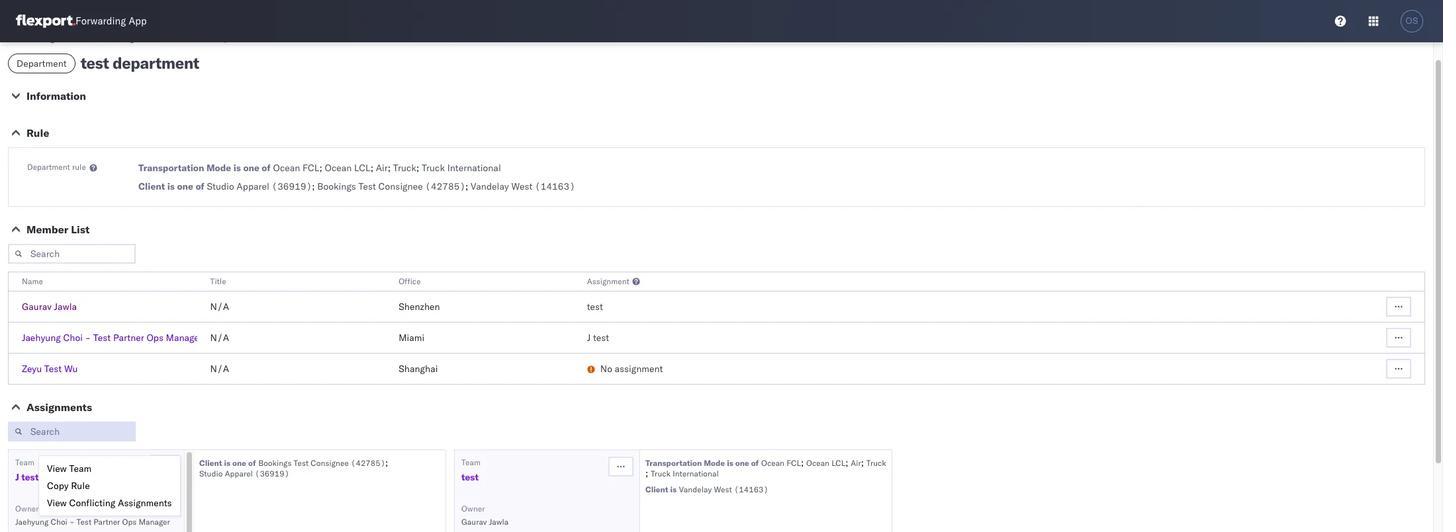 Task type: vqa. For each thing, say whether or not it's contained in the screenshot.
the bottommost the Bookings
yes



Task type: describe. For each thing, give the bounding box(es) containing it.
conflicting
[[69, 498, 115, 510]]

gaurav inside owner gaurav jawla
[[461, 518, 487, 528]]

miami
[[399, 332, 424, 344]]

client inside transportation mode is one of ocean fcl ; ocean lcl ; air ; truck ; truck international client is vandelay west (14163)
[[646, 485, 668, 495]]

no
[[600, 363, 612, 375]]

client is one of for studio apparel (36919)
[[138, 181, 204, 193]]

gaurav jawla link
[[22, 301, 77, 313]]

forwarding app
[[75, 15, 147, 27]]

work assignments | uat freight partner
[[8, 32, 176, 44]]

title
[[210, 277, 226, 287]]

0 vertical spatial bookings
[[317, 181, 356, 193]]

view team copy rule view conflicting assignments
[[47, 463, 172, 510]]

information
[[26, 89, 86, 103]]

assignment
[[615, 363, 663, 375]]

client for bookings test consignee (42785)
[[199, 459, 222, 469]]

j inside team j test
[[15, 472, 19, 484]]

- inside owner jaehyung choi - test partner ops manager
[[69, 518, 74, 528]]

work
[[8, 32, 30, 44]]

copy
[[47, 481, 69, 493]]

0 vertical spatial department
[[214, 32, 262, 44]]

0 vertical spatial (36919)
[[272, 181, 312, 193]]

member
[[26, 223, 68, 236]]

transportation for transportation mode is one of
[[138, 162, 204, 174]]

1 view from the top
[[47, 463, 67, 475]]

partner for work assignments | uat freight partner
[[145, 32, 176, 44]]

rule
[[72, 162, 86, 172]]

partner for owner jaehyung choi - test partner ops manager
[[94, 518, 120, 528]]

0 vertical spatial fcl
[[303, 162, 319, 174]]

transportation for transportation mode is one of ocean fcl ; ocean lcl ; air ; truck ; truck international client is vandelay west (14163)
[[646, 459, 702, 469]]

work assignments | uat freight partner link
[[8, 32, 176, 44]]

jaehyung choi - test partner ops manager link
[[22, 332, 202, 344]]

zeyu
[[22, 363, 42, 375]]

owner for test
[[461, 504, 485, 514]]

studio inside bookings test consignee (42785) ; studio apparel (36919)
[[199, 469, 223, 479]]

0 vertical spatial studio
[[207, 181, 234, 193]]

studio apparel (36919) ; bookings test consignee (42785) ; vandelay west (14163)
[[207, 181, 575, 193]]

0 vertical spatial lcl
[[354, 162, 371, 174]]

owner jaehyung choi - test partner ops manager
[[15, 504, 170, 528]]

Search text field
[[8, 244, 136, 264]]

owner for j
[[15, 504, 39, 514]]

consignee inside bookings test consignee (42785) ; studio apparel (36919)
[[311, 459, 349, 469]]

j test
[[587, 332, 609, 344]]

team test
[[461, 458, 481, 484]]

1 vertical spatial assignments
[[26, 401, 92, 414]]

test inside team test
[[461, 472, 479, 484]]

flexport. image
[[16, 15, 75, 28]]

assignments inside view team copy rule view conflicting assignments
[[118, 498, 172, 510]]

zeyu test wu link
[[22, 363, 78, 375]]

team for j
[[15, 458, 34, 468]]

apparel inside bookings test consignee (42785) ; studio apparel (36919)
[[225, 469, 253, 479]]

os
[[1406, 16, 1419, 26]]

air inside transportation mode is one of ocean fcl ; ocean lcl ; air ; truck ; truck international client is vandelay west (14163)
[[851, 459, 861, 469]]

jaehyung choi - test partner ops manager
[[22, 332, 202, 344]]

choi inside owner jaehyung choi - test partner ops manager
[[51, 518, 67, 528]]

bookings test consignee (42785) ; studio apparel (36919)
[[199, 457, 388, 479]]

0 vertical spatial gaurav
[[22, 301, 52, 313]]

owner gaurav jawla
[[461, 504, 509, 528]]

bookings inside bookings test consignee (42785) ; studio apparel (36919)
[[258, 459, 292, 469]]

1 vertical spatial partner
[[113, 332, 144, 344]]

0 horizontal spatial rule
[[26, 126, 49, 140]]

gaurav jawla
[[22, 301, 77, 313]]

vandelay inside transportation mode is one of ocean fcl ; ocean lcl ; air ; truck ; truck international client is vandelay west (14163)
[[679, 485, 712, 495]]

transportation mode is one of
[[138, 162, 271, 174]]

2 view from the top
[[47, 498, 67, 510]]

department for department rule
[[27, 162, 70, 172]]

0 vertical spatial manager
[[166, 332, 202, 344]]

freight
[[113, 32, 143, 44]]

forwarding
[[75, 15, 126, 27]]



Task type: locate. For each thing, give the bounding box(es) containing it.
gaurav down the name
[[22, 301, 52, 313]]

(36919) inside bookings test consignee (42785) ; studio apparel (36919)
[[255, 469, 289, 479]]

0 horizontal spatial jawla
[[54, 301, 77, 313]]

uat
[[94, 32, 111, 44]]

1 vertical spatial apparel
[[225, 469, 253, 479]]

ocean fcl ; ocean lcl ; air ; truck ; truck international
[[273, 162, 501, 174]]

team up conflicting
[[69, 463, 92, 475]]

assignments up search text field in the bottom of the page
[[26, 401, 92, 414]]

1 vertical spatial bookings
[[258, 459, 292, 469]]

wu
[[64, 363, 78, 375]]

transportation
[[138, 162, 204, 174], [646, 459, 702, 469]]

test inside bookings test consignee (42785) ; studio apparel (36919)
[[294, 459, 309, 469]]

assignments
[[32, 32, 86, 44], [26, 401, 92, 414], [118, 498, 172, 510]]

mode for transportation mode is one of ocean fcl ; ocean lcl ; air ; truck ; truck international client is vandelay west (14163)
[[704, 459, 725, 469]]

1 horizontal spatial mode
[[704, 459, 725, 469]]

0 vertical spatial international
[[447, 162, 501, 174]]

choi up wu
[[63, 332, 83, 344]]

1 vertical spatial (14163)
[[734, 485, 769, 495]]

department left rule
[[27, 162, 70, 172]]

1 vertical spatial rule
[[71, 481, 90, 493]]

1 vertical spatial west
[[714, 485, 732, 495]]

view down "copy"
[[47, 498, 67, 510]]

shanghai
[[399, 363, 438, 375]]

0 horizontal spatial -
[[69, 518, 74, 528]]

lcl
[[354, 162, 371, 174], [832, 459, 846, 469]]

j left "copy"
[[15, 472, 19, 484]]

department
[[17, 58, 67, 70], [27, 162, 70, 172]]

1 horizontal spatial vandelay
[[679, 485, 712, 495]]

apparel
[[237, 181, 269, 193], [225, 469, 253, 479]]

truck
[[393, 162, 416, 174], [422, 162, 445, 174], [866, 459, 886, 469], [651, 469, 671, 479]]

0 vertical spatial view
[[47, 463, 67, 475]]

jawla
[[54, 301, 77, 313], [489, 518, 509, 528]]

1 horizontal spatial j
[[587, 332, 591, 344]]

owner down j test link
[[15, 504, 39, 514]]

1 vertical spatial mode
[[704, 459, 725, 469]]

view
[[47, 463, 67, 475], [47, 498, 67, 510]]

test
[[195, 32, 211, 44], [81, 53, 109, 73], [587, 301, 603, 313], [593, 332, 609, 344], [21, 472, 39, 484], [461, 472, 479, 484]]

2 vertical spatial assignments
[[118, 498, 172, 510]]

gaurav down test link
[[461, 518, 487, 528]]

0 horizontal spatial mode
[[206, 162, 231, 174]]

1 vertical spatial (42785)
[[351, 459, 385, 469]]

mode
[[206, 162, 231, 174], [704, 459, 725, 469]]

n/a for wu
[[210, 363, 229, 375]]

1 vertical spatial air
[[851, 459, 861, 469]]

studio
[[207, 181, 234, 193], [199, 469, 223, 479]]

0 vertical spatial transportation
[[138, 162, 204, 174]]

transportation mode is one of ocean fcl ; ocean lcl ; air ; truck ; truck international client is vandelay west (14163)
[[646, 457, 886, 495]]

0 vertical spatial jawla
[[54, 301, 77, 313]]

0 horizontal spatial (14163)
[[535, 181, 575, 193]]

0 horizontal spatial team
[[15, 458, 34, 468]]

client is one of for bookings test consignee (42785)
[[199, 459, 256, 469]]

j
[[587, 332, 591, 344], [15, 472, 19, 484]]

fcl
[[303, 162, 319, 174], [787, 459, 801, 469]]

1 horizontal spatial gaurav
[[461, 518, 487, 528]]

(14163) inside transportation mode is one of ocean fcl ; ocean lcl ; air ; truck ; truck international client is vandelay west (14163)
[[734, 485, 769, 495]]

west
[[511, 181, 533, 193], [714, 485, 732, 495]]

2 vertical spatial n/a
[[210, 363, 229, 375]]

1 vertical spatial consignee
[[311, 459, 349, 469]]

; inside bookings test consignee (42785) ; studio apparel (36919)
[[385, 457, 388, 469]]

j down assignment
[[587, 332, 591, 344]]

n/a
[[210, 301, 229, 313], [210, 332, 229, 344], [210, 363, 229, 375]]

(42785)
[[425, 181, 465, 193], [351, 459, 385, 469]]

os button
[[1397, 6, 1427, 36]]

1 vertical spatial jawla
[[489, 518, 509, 528]]

1 vertical spatial jaehyung
[[15, 518, 49, 528]]

test inside owner jaehyung choi - test partner ops manager
[[76, 518, 91, 528]]

department rule
[[27, 162, 86, 172]]

0 vertical spatial apparel
[[237, 181, 269, 193]]

0 vertical spatial assignments
[[32, 32, 86, 44]]

shenzhen
[[399, 301, 440, 313]]

1 horizontal spatial team
[[69, 463, 92, 475]]

forwarding app link
[[16, 15, 147, 28]]

0 vertical spatial client
[[138, 181, 165, 193]]

0 horizontal spatial owner
[[15, 504, 39, 514]]

rule
[[26, 126, 49, 140], [71, 481, 90, 493]]

0 vertical spatial consignee
[[378, 181, 423, 193]]

1 vertical spatial test department
[[81, 53, 199, 73]]

international inside transportation mode is one of ocean fcl ; ocean lcl ; air ; truck ; truck international client is vandelay west (14163)
[[673, 469, 719, 479]]

name
[[22, 277, 43, 287]]

gaurav
[[22, 301, 52, 313], [461, 518, 487, 528]]

manager inside owner jaehyung choi - test partner ops manager
[[139, 518, 170, 528]]

1 vertical spatial gaurav
[[461, 518, 487, 528]]

no assignment
[[600, 363, 663, 375]]

one
[[243, 162, 259, 174], [177, 181, 193, 193], [232, 459, 246, 469], [735, 459, 749, 469]]

2 horizontal spatial team
[[461, 458, 481, 468]]

1 n/a from the top
[[210, 301, 229, 313]]

zeyu test wu
[[22, 363, 78, 375]]

west inside transportation mode is one of ocean fcl ; ocean lcl ; air ; truck ; truck international client is vandelay west (14163)
[[714, 485, 732, 495]]

view up "copy"
[[47, 463, 67, 475]]

-
[[85, 332, 91, 344], [69, 518, 74, 528]]

ops
[[147, 332, 163, 344], [122, 518, 137, 528]]

0 vertical spatial n/a
[[210, 301, 229, 313]]

0 horizontal spatial client
[[138, 181, 165, 193]]

2 horizontal spatial client
[[646, 485, 668, 495]]

0 horizontal spatial transportation
[[138, 162, 204, 174]]

mode inside transportation mode is one of ocean fcl ; ocean lcl ; air ; truck ; truck international client is vandelay west (14163)
[[704, 459, 725, 469]]

j test link
[[15, 471, 39, 485]]

1 horizontal spatial bookings
[[317, 181, 356, 193]]

team for test
[[461, 458, 481, 468]]

1 horizontal spatial rule
[[71, 481, 90, 493]]

2 n/a from the top
[[210, 332, 229, 344]]

0 horizontal spatial gaurav
[[22, 301, 52, 313]]

1 vertical spatial manager
[[139, 518, 170, 528]]

1 owner from the left
[[15, 504, 39, 514]]

(14163)
[[535, 181, 575, 193], [734, 485, 769, 495]]

team inside team j test
[[15, 458, 34, 468]]

(42785) inside bookings test consignee (42785) ; studio apparel (36919)
[[351, 459, 385, 469]]

test department
[[195, 32, 262, 44], [81, 53, 199, 73]]

1 vertical spatial n/a
[[210, 332, 229, 344]]

bookings
[[317, 181, 356, 193], [258, 459, 292, 469]]

0 vertical spatial -
[[85, 332, 91, 344]]

1 horizontal spatial client
[[199, 459, 222, 469]]

consignee
[[378, 181, 423, 193], [311, 459, 349, 469]]

0 horizontal spatial air
[[376, 162, 388, 174]]

rule up conflicting
[[71, 481, 90, 493]]

0 vertical spatial choi
[[63, 332, 83, 344]]

2 owner from the left
[[461, 504, 485, 514]]

1 vertical spatial view
[[47, 498, 67, 510]]

;
[[319, 162, 322, 174], [371, 162, 373, 174], [388, 162, 391, 174], [416, 162, 419, 174], [312, 181, 315, 193], [465, 181, 468, 193], [385, 457, 388, 469], [801, 457, 804, 469], [846, 457, 848, 469], [861, 457, 864, 469], [646, 468, 648, 480]]

1 vertical spatial choi
[[51, 518, 67, 528]]

team
[[15, 458, 34, 468], [461, 458, 481, 468], [69, 463, 92, 475]]

is
[[233, 162, 241, 174], [167, 181, 175, 193], [224, 459, 230, 469], [727, 459, 733, 469], [670, 485, 677, 495]]

team up j test link
[[15, 458, 34, 468]]

1 vertical spatial department
[[113, 53, 199, 73]]

0 horizontal spatial fcl
[[303, 162, 319, 174]]

1 horizontal spatial west
[[714, 485, 732, 495]]

ocean
[[273, 162, 300, 174], [325, 162, 352, 174], [761, 459, 785, 469], [806, 459, 830, 469]]

jaehyung down gaurav jawla link at the bottom
[[22, 332, 61, 344]]

1 vertical spatial transportation
[[646, 459, 702, 469]]

air
[[376, 162, 388, 174], [851, 459, 861, 469]]

0 horizontal spatial ops
[[122, 518, 137, 528]]

0 horizontal spatial bookings
[[258, 459, 292, 469]]

client for studio apparel (36919)
[[138, 181, 165, 193]]

assignments right conflicting
[[118, 498, 172, 510]]

0 horizontal spatial lcl
[[354, 162, 371, 174]]

jaehyung
[[22, 332, 61, 344], [15, 518, 49, 528]]

international
[[447, 162, 501, 174], [673, 469, 719, 479]]

0 vertical spatial air
[[376, 162, 388, 174]]

1 vertical spatial -
[[69, 518, 74, 528]]

0 horizontal spatial international
[[447, 162, 501, 174]]

2 vertical spatial partner
[[94, 518, 120, 528]]

department down work
[[17, 58, 67, 70]]

fcl inside transportation mode is one of ocean fcl ; ocean lcl ; air ; truck ; truck international client is vandelay west (14163)
[[787, 459, 801, 469]]

0 vertical spatial (42785)
[[425, 181, 465, 193]]

0 horizontal spatial department
[[113, 53, 199, 73]]

owner inside owner gaurav jawla
[[461, 504, 485, 514]]

1 vertical spatial studio
[[199, 469, 223, 479]]

rule up department rule on the top left
[[26, 126, 49, 140]]

choi down "copy"
[[51, 518, 67, 528]]

1 vertical spatial lcl
[[832, 459, 846, 469]]

test link
[[461, 471, 479, 485]]

app
[[129, 15, 147, 27]]

0 vertical spatial jaehyung
[[22, 332, 61, 344]]

of
[[262, 162, 271, 174], [196, 181, 204, 193], [248, 459, 256, 469], [751, 459, 759, 469]]

0 horizontal spatial vandelay
[[471, 181, 509, 193]]

1 vertical spatial fcl
[[787, 459, 801, 469]]

0 vertical spatial ops
[[147, 332, 163, 344]]

0 vertical spatial j
[[587, 332, 591, 344]]

1 vertical spatial vandelay
[[679, 485, 712, 495]]

team inside view team copy rule view conflicting assignments
[[69, 463, 92, 475]]

of inside transportation mode is one of ocean fcl ; ocean lcl ; air ; truck ; truck international client is vandelay west (14163)
[[751, 459, 759, 469]]

1 vertical spatial department
[[27, 162, 70, 172]]

1 horizontal spatial jawla
[[489, 518, 509, 528]]

partner inside owner jaehyung choi - test partner ops manager
[[94, 518, 120, 528]]

1 horizontal spatial consignee
[[378, 181, 423, 193]]

client is one of
[[138, 181, 204, 193], [199, 459, 256, 469]]

mode for transportation mode is one of
[[206, 162, 231, 174]]

owner
[[15, 504, 39, 514], [461, 504, 485, 514]]

0 vertical spatial vandelay
[[471, 181, 509, 193]]

1 vertical spatial (36919)
[[255, 469, 289, 479]]

member list
[[26, 223, 90, 236]]

0 vertical spatial client is one of
[[138, 181, 204, 193]]

|
[[89, 32, 91, 44]]

list
[[71, 223, 90, 236]]

test
[[358, 181, 376, 193], [93, 332, 111, 344], [44, 363, 62, 375], [294, 459, 309, 469], [76, 518, 91, 528]]

1 horizontal spatial international
[[673, 469, 719, 479]]

owner down test link
[[461, 504, 485, 514]]

team j test
[[15, 458, 39, 484]]

rule inside view team copy rule view conflicting assignments
[[71, 481, 90, 493]]

1 horizontal spatial transportation
[[646, 459, 702, 469]]

Search text field
[[8, 422, 136, 442]]

1 horizontal spatial -
[[85, 332, 91, 344]]

0 horizontal spatial consignee
[[311, 459, 349, 469]]

0 vertical spatial department
[[17, 58, 67, 70]]

owner inside owner jaehyung choi - test partner ops manager
[[15, 504, 39, 514]]

jaehyung down "copy"
[[15, 518, 49, 528]]

(36919)
[[272, 181, 312, 193], [255, 469, 289, 479]]

1 horizontal spatial (42785)
[[425, 181, 465, 193]]

assignments down flexport. image
[[32, 32, 86, 44]]

1 vertical spatial international
[[673, 469, 719, 479]]

department for department
[[17, 58, 67, 70]]

0 vertical spatial test department
[[195, 32, 262, 44]]

office
[[399, 277, 421, 287]]

department
[[214, 32, 262, 44], [113, 53, 199, 73]]

n/a for -
[[210, 332, 229, 344]]

1 vertical spatial ops
[[122, 518, 137, 528]]

vandelay
[[471, 181, 509, 193], [679, 485, 712, 495]]

2 vertical spatial client
[[646, 485, 668, 495]]

manager
[[166, 332, 202, 344], [139, 518, 170, 528]]

0 horizontal spatial j
[[15, 472, 19, 484]]

choi
[[63, 332, 83, 344], [51, 518, 67, 528]]

assignment
[[587, 277, 629, 287]]

client
[[138, 181, 165, 193], [199, 459, 222, 469], [646, 485, 668, 495]]

0 vertical spatial west
[[511, 181, 533, 193]]

team up test link
[[461, 458, 481, 468]]

jawla inside owner gaurav jawla
[[489, 518, 509, 528]]

transportation inside transportation mode is one of ocean fcl ; ocean lcl ; air ; truck ; truck international client is vandelay west (14163)
[[646, 459, 702, 469]]

partner
[[145, 32, 176, 44], [113, 332, 144, 344], [94, 518, 120, 528]]

lcl inside transportation mode is one of ocean fcl ; ocean lcl ; air ; truck ; truck international client is vandelay west (14163)
[[832, 459, 846, 469]]

1 horizontal spatial department
[[214, 32, 262, 44]]

0 horizontal spatial west
[[511, 181, 533, 193]]

ops inside owner jaehyung choi - test partner ops manager
[[122, 518, 137, 528]]

one inside transportation mode is one of ocean fcl ; ocean lcl ; air ; truck ; truck international client is vandelay west (14163)
[[735, 459, 749, 469]]

1 vertical spatial client
[[199, 459, 222, 469]]

3 n/a from the top
[[210, 363, 229, 375]]

jaehyung inside owner jaehyung choi - test partner ops manager
[[15, 518, 49, 528]]

test inside team j test
[[21, 472, 39, 484]]



